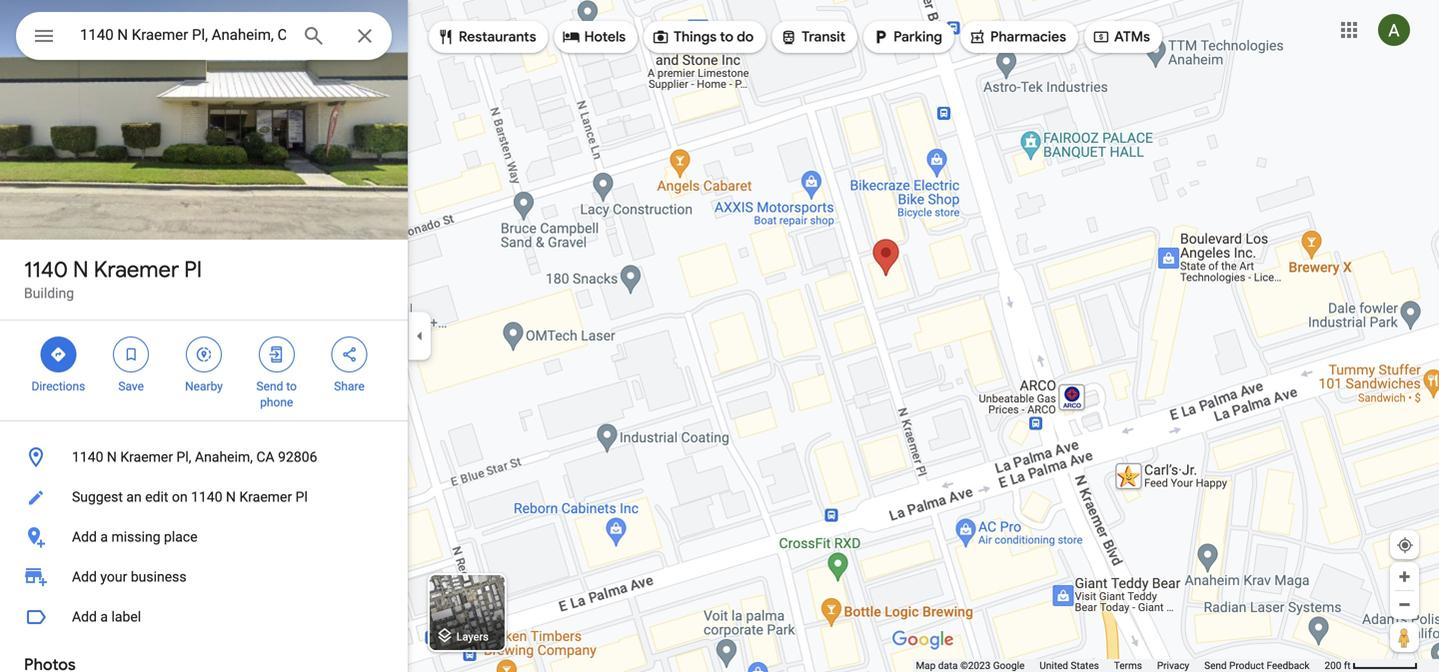 Task type: describe. For each thing, give the bounding box(es) containing it.
terms
[[1115, 660, 1143, 672]]

n for pl,
[[107, 449, 117, 466]]


[[563, 26, 581, 48]]

 atms
[[1093, 26, 1151, 48]]

things
[[674, 28, 717, 46]]

1140 for pl
[[24, 256, 68, 284]]

 restaurants
[[437, 26, 537, 48]]

 things to do
[[652, 26, 754, 48]]

to inside send to phone
[[286, 380, 297, 394]]

a for label
[[100, 609, 108, 626]]

states
[[1071, 660, 1100, 672]]

pl,
[[177, 449, 191, 466]]

collapse side panel image
[[409, 325, 431, 347]]

an
[[126, 489, 142, 506]]

zoom out image
[[1398, 598, 1413, 613]]

on
[[172, 489, 188, 506]]

send product feedback button
[[1205, 660, 1310, 673]]

transit
[[802, 28, 846, 46]]

200 ft
[[1325, 660, 1351, 672]]

missing
[[111, 529, 161, 546]]

send for send product feedback
[[1205, 660, 1227, 672]]

edit
[[145, 489, 168, 506]]

2 horizontal spatial n
[[226, 489, 236, 506]]

kraemer for pl
[[94, 256, 179, 284]]

 parking
[[872, 26, 943, 48]]


[[268, 344, 286, 366]]

2 horizontal spatial 1140
[[191, 489, 223, 506]]

your
[[100, 569, 127, 586]]

map data ©2023 google
[[916, 660, 1025, 672]]

united
[[1040, 660, 1069, 672]]

 button
[[16, 12, 72, 64]]

show street view coverage image
[[1391, 623, 1420, 653]]

add a missing place button
[[0, 518, 408, 558]]

feedback
[[1267, 660, 1310, 672]]

zoom in image
[[1398, 570, 1413, 585]]

200 ft button
[[1325, 660, 1419, 672]]

google account: angela cha  
(angela.cha@adept.ai) image
[[1379, 14, 1411, 46]]

add for add a missing place
[[72, 529, 97, 546]]


[[969, 26, 987, 48]]

add for add a label
[[72, 609, 97, 626]]

nearby
[[185, 380, 223, 394]]

layers
[[457, 631, 489, 644]]

n for pl
[[73, 256, 89, 284]]

1140 n kraemer pl, anaheim, ca 92806 button
[[0, 438, 408, 478]]

privacy button
[[1158, 660, 1190, 673]]

a for missing
[[100, 529, 108, 546]]

anaheim,
[[195, 449, 253, 466]]

add a label button
[[0, 598, 408, 638]]



Task type: locate. For each thing, give the bounding box(es) containing it.
1140 for pl,
[[72, 449, 103, 466]]


[[122, 344, 140, 366]]

1 vertical spatial to
[[286, 380, 297, 394]]

directions
[[31, 380, 85, 394]]

send for send to phone
[[257, 380, 283, 394]]

1140 n kraemer pl, anaheim, ca 92806
[[72, 449, 317, 466]]

kraemer down ca
[[239, 489, 292, 506]]

data
[[939, 660, 958, 672]]

©2023
[[961, 660, 991, 672]]

add a missing place
[[72, 529, 198, 546]]

phone
[[260, 396, 293, 410]]


[[780, 26, 798, 48]]

terms button
[[1115, 660, 1143, 673]]

show your location image
[[1397, 537, 1415, 555]]


[[872, 26, 890, 48]]

add a label
[[72, 609, 141, 626]]

pl
[[184, 256, 202, 284], [296, 489, 308, 506]]


[[49, 344, 67, 366]]

kraemer left pl, at the left of the page
[[120, 449, 173, 466]]

pharmacies
[[991, 28, 1067, 46]]

1 vertical spatial add
[[72, 569, 97, 586]]

0 vertical spatial n
[[73, 256, 89, 284]]

1 horizontal spatial 1140
[[72, 449, 103, 466]]

kraemer inside 1140 n kraemer pl, anaheim, ca 92806 button
[[120, 449, 173, 466]]

privacy
[[1158, 660, 1190, 672]]

1 vertical spatial a
[[100, 609, 108, 626]]

2 vertical spatial kraemer
[[239, 489, 292, 506]]

to left the do
[[720, 28, 734, 46]]

send product feedback
[[1205, 660, 1310, 672]]

add left label
[[72, 609, 97, 626]]

1 vertical spatial kraemer
[[120, 449, 173, 466]]

add down "suggest"
[[72, 529, 97, 546]]

atms
[[1115, 28, 1151, 46]]

footer containing map data ©2023 google
[[916, 660, 1325, 673]]


[[195, 344, 213, 366]]

kraemer up 
[[94, 256, 179, 284]]

n
[[73, 256, 89, 284], [107, 449, 117, 466], [226, 489, 236, 506]]

google maps element
[[0, 0, 1440, 673]]

1140 up building
[[24, 256, 68, 284]]

save
[[118, 380, 144, 394]]

None field
[[80, 23, 286, 47]]

 pharmacies
[[969, 26, 1067, 48]]

0 horizontal spatial 1140
[[24, 256, 68, 284]]

1 horizontal spatial to
[[720, 28, 734, 46]]

suggest an edit on 1140 n kraemer pl
[[72, 489, 308, 506]]

1 add from the top
[[72, 529, 97, 546]]

 transit
[[780, 26, 846, 48]]

200
[[1325, 660, 1342, 672]]

0 vertical spatial add
[[72, 529, 97, 546]]

1140 right on
[[191, 489, 223, 506]]

send inside button
[[1205, 660, 1227, 672]]

google
[[994, 660, 1025, 672]]

0 vertical spatial a
[[100, 529, 108, 546]]

0 vertical spatial send
[[257, 380, 283, 394]]

1 horizontal spatial pl
[[296, 489, 308, 506]]

0 horizontal spatial n
[[73, 256, 89, 284]]

2 vertical spatial add
[[72, 609, 97, 626]]

2 add from the top
[[72, 569, 97, 586]]

a left label
[[100, 609, 108, 626]]

2 a from the top
[[100, 609, 108, 626]]

n down anaheim,
[[226, 489, 236, 506]]

 hotels
[[563, 26, 626, 48]]

map
[[916, 660, 936, 672]]

building
[[24, 285, 74, 302]]

2 vertical spatial n
[[226, 489, 236, 506]]

kraemer
[[94, 256, 179, 284], [120, 449, 173, 466], [239, 489, 292, 506]]

0 vertical spatial to
[[720, 28, 734, 46]]

parking
[[894, 28, 943, 46]]

kraemer inside suggest an edit on 1140 n kraemer pl button
[[239, 489, 292, 506]]

1140
[[24, 256, 68, 284], [72, 449, 103, 466], [191, 489, 223, 506]]

ca
[[256, 449, 275, 466]]

1 vertical spatial pl
[[296, 489, 308, 506]]

business
[[131, 569, 187, 586]]

pl up  at the left of the page
[[184, 256, 202, 284]]

to
[[720, 28, 734, 46], [286, 380, 297, 394]]

footer
[[916, 660, 1325, 673]]

2 vertical spatial 1140
[[191, 489, 223, 506]]

n inside 1140 n kraemer pl building
[[73, 256, 89, 284]]

92806
[[278, 449, 317, 466]]

send up phone
[[257, 380, 283, 394]]

pl down 92806
[[296, 489, 308, 506]]


[[32, 21, 56, 50]]

 search field
[[16, 12, 392, 64]]

add for add your business
[[72, 569, 97, 586]]

add your business link
[[0, 558, 408, 598]]

1 horizontal spatial send
[[1205, 660, 1227, 672]]

0 vertical spatial 1140
[[24, 256, 68, 284]]

suggest
[[72, 489, 123, 506]]

to up phone
[[286, 380, 297, 394]]

1 horizontal spatial n
[[107, 449, 117, 466]]

product
[[1230, 660, 1265, 672]]

1140 inside 1140 n kraemer pl building
[[24, 256, 68, 284]]

pl inside 1140 n kraemer pl building
[[184, 256, 202, 284]]

add
[[72, 529, 97, 546], [72, 569, 97, 586], [72, 609, 97, 626]]

a left missing
[[100, 529, 108, 546]]

send
[[257, 380, 283, 394], [1205, 660, 1227, 672]]

0 vertical spatial pl
[[184, 256, 202, 284]]

kraemer inside 1140 n kraemer pl building
[[94, 256, 179, 284]]

footer inside google maps 'element'
[[916, 660, 1325, 673]]

restaurants
[[459, 28, 537, 46]]

send to phone
[[257, 380, 297, 410]]

n up "suggest"
[[107, 449, 117, 466]]

share
[[334, 380, 365, 394]]

0 horizontal spatial send
[[257, 380, 283, 394]]

united states button
[[1040, 660, 1100, 673]]

do
[[737, 28, 754, 46]]

suggest an edit on 1140 n kraemer pl button
[[0, 478, 408, 518]]

kraemer for pl,
[[120, 449, 173, 466]]


[[437, 26, 455, 48]]

to inside  things to do
[[720, 28, 734, 46]]


[[652, 26, 670, 48]]

0 horizontal spatial to
[[286, 380, 297, 394]]

1140 N Kraemer Pl, Anaheim, CA 92806 field
[[16, 12, 392, 60]]

a
[[100, 529, 108, 546], [100, 609, 108, 626]]

actions for 1140 n kraemer pl region
[[0, 321, 408, 421]]

pl inside suggest an edit on 1140 n kraemer pl button
[[296, 489, 308, 506]]

1 vertical spatial n
[[107, 449, 117, 466]]


[[341, 344, 359, 366]]

add your business
[[72, 569, 187, 586]]

1140 n kraemer pl main content
[[0, 0, 408, 673]]

1 vertical spatial send
[[1205, 660, 1227, 672]]

3 add from the top
[[72, 609, 97, 626]]

1140 up "suggest"
[[72, 449, 103, 466]]

n up building
[[73, 256, 89, 284]]

none field inside 1140 n kraemer pl, anaheim, ca 92806 field
[[80, 23, 286, 47]]

1 a from the top
[[100, 529, 108, 546]]

1140 n kraemer pl building
[[24, 256, 202, 302]]

label
[[111, 609, 141, 626]]

add left your
[[72, 569, 97, 586]]

send inside send to phone
[[257, 380, 283, 394]]

0 horizontal spatial pl
[[184, 256, 202, 284]]


[[1093, 26, 1111, 48]]

0 vertical spatial kraemer
[[94, 256, 179, 284]]

1 vertical spatial 1140
[[72, 449, 103, 466]]

united states
[[1040, 660, 1100, 672]]

place
[[164, 529, 198, 546]]

ft
[[1345, 660, 1351, 672]]

send left "product"
[[1205, 660, 1227, 672]]

hotels
[[585, 28, 626, 46]]



Task type: vqa. For each thing, say whether or not it's contained in the screenshot.
'snooze,'
no



